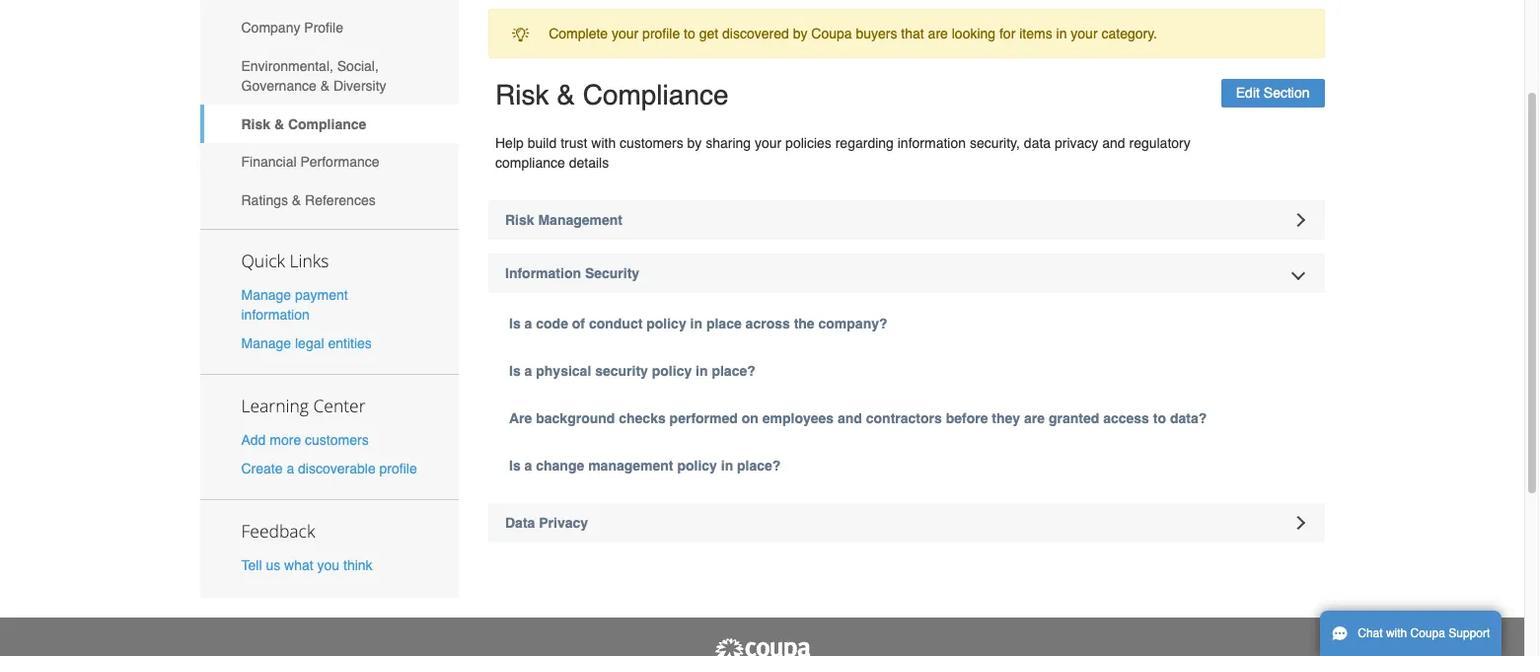 Task type: locate. For each thing, give the bounding box(es) containing it.
manage left 'legal'
[[241, 335, 291, 351]]

customers up discoverable at left bottom
[[305, 432, 369, 448]]

0 horizontal spatial coupa
[[811, 26, 852, 42]]

1 horizontal spatial risk & compliance
[[495, 79, 729, 111]]

environmental, social, governance & diversity link
[[200, 47, 459, 105]]

and inside help build trust with customers by sharing your policies regarding information security, data privacy and regulatory compliance details
[[1103, 135, 1126, 151]]

to left data? at bottom right
[[1153, 411, 1166, 426]]

0 vertical spatial place?
[[712, 363, 756, 379]]

are inside alert
[[928, 26, 948, 42]]

regulatory
[[1129, 135, 1191, 151]]

us
[[266, 558, 280, 574]]

coupa left 'support'
[[1411, 627, 1446, 640]]

0 vertical spatial to
[[684, 26, 696, 42]]

2 manage from the top
[[241, 335, 291, 351]]

0 vertical spatial by
[[793, 26, 808, 42]]

1 vertical spatial compliance
[[288, 116, 366, 132]]

profile
[[304, 20, 343, 36]]

across
[[746, 316, 790, 332]]

0 horizontal spatial are
[[928, 26, 948, 42]]

manage inside manage payment information
[[241, 287, 291, 303]]

on
[[742, 411, 759, 426]]

of
[[572, 316, 585, 332]]

granted
[[1049, 411, 1100, 426]]

& up 'trust'
[[557, 79, 575, 111]]

0 vertical spatial policy
[[647, 316, 687, 332]]

0 vertical spatial information
[[898, 135, 966, 151]]

0 vertical spatial manage
[[241, 287, 291, 303]]

to left get
[[684, 26, 696, 42]]

1 horizontal spatial your
[[755, 135, 782, 151]]

manage for manage payment information
[[241, 287, 291, 303]]

and right the employees
[[838, 411, 862, 426]]

help build trust with customers by sharing your policies regarding information security, data privacy and regulatory compliance details
[[495, 135, 1191, 171]]

1 horizontal spatial with
[[1386, 627, 1408, 640]]

privacy
[[1055, 135, 1099, 151]]

1 vertical spatial by
[[687, 135, 702, 151]]

0 vertical spatial is
[[509, 316, 521, 332]]

a for physical
[[525, 363, 532, 379]]

0 horizontal spatial with
[[591, 135, 616, 151]]

profile right discoverable at left bottom
[[380, 461, 417, 477]]

with up the details
[[591, 135, 616, 151]]

risk & compliance up 'trust'
[[495, 79, 729, 111]]

background
[[536, 411, 615, 426]]

with
[[591, 135, 616, 151], [1386, 627, 1408, 640]]

0 horizontal spatial by
[[687, 135, 702, 151]]

& left diversity
[[320, 78, 330, 94]]

compliance up financial performance link
[[288, 116, 366, 132]]

by
[[793, 26, 808, 42], [687, 135, 702, 151]]

is up are
[[509, 363, 521, 379]]

1 manage from the top
[[241, 287, 291, 303]]

regarding
[[836, 135, 894, 151]]

by right discovered
[[793, 26, 808, 42]]

are right that
[[928, 26, 948, 42]]

1 vertical spatial profile
[[380, 461, 417, 477]]

0 vertical spatial profile
[[643, 26, 680, 42]]

policy down performed
[[677, 458, 717, 474]]

policy right conduct
[[647, 316, 687, 332]]

manage down the 'quick'
[[241, 287, 291, 303]]

environmental,
[[241, 58, 333, 74]]

2 vertical spatial is
[[509, 458, 521, 474]]

manage for manage legal entities
[[241, 335, 291, 351]]

information
[[505, 265, 581, 281]]

your right sharing
[[755, 135, 782, 151]]

1 horizontal spatial profile
[[643, 26, 680, 42]]

information up manage legal entities link
[[241, 307, 310, 322]]

policy for management
[[677, 458, 717, 474]]

compliance
[[583, 79, 729, 111], [288, 116, 366, 132]]

think
[[343, 558, 373, 574]]

place?
[[712, 363, 756, 379], [737, 458, 781, 474]]

customers
[[620, 135, 684, 151], [305, 432, 369, 448]]

management
[[538, 212, 623, 228]]

1 vertical spatial information
[[241, 307, 310, 322]]

information inside manage payment information
[[241, 307, 310, 322]]

1 horizontal spatial by
[[793, 26, 808, 42]]

checks
[[619, 411, 666, 426]]

discoverable
[[298, 461, 376, 477]]

risk management heading
[[488, 200, 1325, 240]]

diversity
[[333, 78, 386, 94]]

manage payment information
[[241, 287, 348, 322]]

a for discoverable
[[287, 461, 294, 477]]

company profile link
[[200, 9, 459, 47]]

&
[[320, 78, 330, 94], [557, 79, 575, 111], [274, 116, 284, 132], [292, 192, 301, 208]]

coupa left buyers
[[811, 26, 852, 42]]

and right privacy on the right
[[1103, 135, 1126, 151]]

profile left get
[[643, 26, 680, 42]]

1 horizontal spatial and
[[1103, 135, 1126, 151]]

0 vertical spatial are
[[928, 26, 948, 42]]

0 vertical spatial customers
[[620, 135, 684, 151]]

1 vertical spatial risk
[[241, 116, 270, 132]]

a left code
[[525, 316, 532, 332]]

legal
[[295, 335, 324, 351]]

1 vertical spatial risk & compliance
[[241, 116, 366, 132]]

risk & compliance
[[495, 79, 729, 111], [241, 116, 366, 132]]

0 vertical spatial with
[[591, 135, 616, 151]]

is left code
[[509, 316, 521, 332]]

1 vertical spatial to
[[1153, 411, 1166, 426]]

compliance down get
[[583, 79, 729, 111]]

1 horizontal spatial coupa
[[1411, 627, 1446, 640]]

profile
[[643, 26, 680, 42], [380, 461, 417, 477]]

category.
[[1102, 26, 1158, 42]]

0 vertical spatial and
[[1103, 135, 1126, 151]]

create
[[241, 461, 283, 477]]

tell us what you think
[[241, 558, 373, 574]]

in
[[1056, 26, 1067, 42], [690, 316, 703, 332], [696, 363, 708, 379], [721, 458, 733, 474]]

0 horizontal spatial to
[[684, 26, 696, 42]]

risk up financial at top
[[241, 116, 270, 132]]

0 vertical spatial coupa
[[811, 26, 852, 42]]

1 vertical spatial are
[[1024, 411, 1045, 426]]

performance
[[300, 154, 380, 170]]

in up performed
[[696, 363, 708, 379]]

chat with coupa support
[[1358, 627, 1490, 640]]

& down governance
[[274, 116, 284, 132]]

0 vertical spatial risk
[[495, 79, 549, 111]]

support
[[1449, 627, 1490, 640]]

1 is from the top
[[509, 316, 521, 332]]

0 horizontal spatial profile
[[380, 461, 417, 477]]

1 vertical spatial customers
[[305, 432, 369, 448]]

links
[[290, 248, 329, 272]]

customers left sharing
[[620, 135, 684, 151]]

are
[[928, 26, 948, 42], [1024, 411, 1045, 426]]

coupa
[[811, 26, 852, 42], [1411, 627, 1446, 640]]

social,
[[337, 58, 379, 74]]

is left change
[[509, 458, 521, 474]]

policy for security
[[652, 363, 692, 379]]

1 vertical spatial place?
[[737, 458, 781, 474]]

0 horizontal spatial information
[[241, 307, 310, 322]]

place? down on
[[737, 458, 781, 474]]

1 vertical spatial manage
[[241, 335, 291, 351]]

1 horizontal spatial information
[[898, 135, 966, 151]]

0 vertical spatial compliance
[[583, 79, 729, 111]]

are for granted
[[1024, 411, 1045, 426]]

1 vertical spatial policy
[[652, 363, 692, 379]]

the
[[794, 316, 815, 332]]

policy right security
[[652, 363, 692, 379]]

risk & compliance up financial performance
[[241, 116, 366, 132]]

change
[[536, 458, 584, 474]]

in right items
[[1056, 26, 1067, 42]]

information
[[898, 135, 966, 151], [241, 307, 310, 322]]

0 vertical spatial risk & compliance
[[495, 79, 729, 111]]

your right complete on the left of page
[[612, 26, 639, 42]]

a right create
[[287, 461, 294, 477]]

entities
[[328, 335, 372, 351]]

access
[[1103, 411, 1150, 426]]

1 vertical spatial is
[[509, 363, 521, 379]]

with right chat
[[1386, 627, 1408, 640]]

1 horizontal spatial are
[[1024, 411, 1045, 426]]

are right they
[[1024, 411, 1045, 426]]

with inside button
[[1386, 627, 1408, 640]]

learning center
[[241, 394, 366, 417]]

your
[[612, 26, 639, 42], [1071, 26, 1098, 42], [755, 135, 782, 151]]

security,
[[970, 135, 1020, 151]]

policy
[[647, 316, 687, 332], [652, 363, 692, 379], [677, 458, 717, 474]]

a left physical
[[525, 363, 532, 379]]

place
[[706, 316, 742, 332]]

risk inside "dropdown button"
[[505, 212, 534, 228]]

to
[[684, 26, 696, 42], [1153, 411, 1166, 426]]

your left category.
[[1071, 26, 1098, 42]]

2 vertical spatial policy
[[677, 458, 717, 474]]

sharing
[[706, 135, 751, 151]]

in inside alert
[[1056, 26, 1067, 42]]

information left security,
[[898, 135, 966, 151]]

0 horizontal spatial customers
[[305, 432, 369, 448]]

risk up help at the left
[[495, 79, 549, 111]]

is
[[509, 316, 521, 332], [509, 363, 521, 379], [509, 458, 521, 474]]

a for change
[[525, 458, 532, 474]]

1 vertical spatial with
[[1386, 627, 1408, 640]]

0 horizontal spatial and
[[838, 411, 862, 426]]

2 is from the top
[[509, 363, 521, 379]]

risk
[[495, 79, 549, 111], [241, 116, 270, 132], [505, 212, 534, 228]]

1 horizontal spatial customers
[[620, 135, 684, 151]]

manage
[[241, 287, 291, 303], [241, 335, 291, 351]]

information security button
[[488, 254, 1325, 293]]

manage legal entities
[[241, 335, 372, 351]]

& right ratings
[[292, 192, 301, 208]]

a left change
[[525, 458, 532, 474]]

is a change management policy in place?
[[509, 458, 781, 474]]

0 horizontal spatial risk & compliance
[[241, 116, 366, 132]]

payment
[[295, 287, 348, 303]]

is for is a code of conduct policy in place across the company?
[[509, 316, 521, 332]]

company profile
[[241, 20, 343, 36]]

& inside environmental, social, governance & diversity
[[320, 78, 330, 94]]

risk down compliance
[[505, 212, 534, 228]]

company
[[241, 20, 300, 36]]

3 is from the top
[[509, 458, 521, 474]]

2 vertical spatial risk
[[505, 212, 534, 228]]

conduct
[[589, 316, 643, 332]]

by left sharing
[[687, 135, 702, 151]]

1 vertical spatial coupa
[[1411, 627, 1446, 640]]

place? down place
[[712, 363, 756, 379]]



Task type: vqa. For each thing, say whether or not it's contained in the screenshot.
Order Confirmations
no



Task type: describe. For each thing, give the bounding box(es) containing it.
place? for is a physical security policy in place?
[[712, 363, 756, 379]]

1 horizontal spatial to
[[1153, 411, 1166, 426]]

you
[[317, 558, 340, 574]]

financial
[[241, 154, 297, 170]]

looking
[[952, 26, 996, 42]]

risk management button
[[488, 200, 1325, 240]]

in left place
[[690, 316, 703, 332]]

before
[[946, 411, 988, 426]]

privacy
[[539, 515, 588, 531]]

coupa inside alert
[[811, 26, 852, 42]]

buyers
[[856, 26, 898, 42]]

add
[[241, 432, 266, 448]]

data?
[[1170, 411, 1207, 426]]

2 horizontal spatial your
[[1071, 26, 1098, 42]]

data
[[505, 515, 535, 531]]

is for is a change management policy in place?
[[509, 458, 521, 474]]

create a discoverable profile link
[[241, 461, 417, 477]]

are background checks performed on employees and contractors before they are granted access to data?
[[509, 411, 1207, 426]]

manage legal entities link
[[241, 335, 372, 351]]

complete your profile to get discovered by coupa buyers that are looking for items in your category. alert
[[488, 9, 1325, 59]]

is a physical security policy in place?
[[509, 363, 756, 379]]

complete
[[549, 26, 608, 42]]

risk & compliance link
[[200, 105, 459, 143]]

to inside alert
[[684, 26, 696, 42]]

section
[[1264, 85, 1310, 101]]

tell
[[241, 558, 262, 574]]

place? for is a change management policy in place?
[[737, 458, 781, 474]]

complete your profile to get discovered by coupa buyers that are looking for items in your category.
[[549, 26, 1158, 42]]

ratings & references link
[[200, 181, 459, 219]]

edit
[[1236, 85, 1260, 101]]

by inside alert
[[793, 26, 808, 42]]

build
[[528, 135, 557, 151]]

compliance
[[495, 155, 565, 171]]

security
[[585, 265, 640, 281]]

get
[[699, 26, 719, 42]]

feedback
[[241, 519, 315, 543]]

ratings & references
[[241, 192, 376, 208]]

policies
[[786, 135, 832, 151]]

items
[[1020, 26, 1053, 42]]

quick links
[[241, 248, 329, 272]]

chat with coupa support button
[[1320, 611, 1502, 656]]

they
[[992, 411, 1021, 426]]

more
[[270, 432, 301, 448]]

by inside help build trust with customers by sharing your policies regarding information security, data privacy and regulatory compliance details
[[687, 135, 702, 151]]

what
[[284, 558, 313, 574]]

contractors
[[866, 411, 942, 426]]

information security heading
[[488, 254, 1325, 293]]

data privacy
[[505, 515, 588, 531]]

information inside help build trust with customers by sharing your policies regarding information security, data privacy and regulatory compliance details
[[898, 135, 966, 151]]

data privacy heading
[[488, 503, 1325, 543]]

management
[[588, 458, 674, 474]]

security
[[595, 363, 648, 379]]

environmental, social, governance & diversity
[[241, 58, 386, 94]]

edit section
[[1236, 85, 1310, 101]]

financial performance link
[[200, 143, 459, 181]]

is for is a physical security policy in place?
[[509, 363, 521, 379]]

0 horizontal spatial compliance
[[288, 116, 366, 132]]

add more customers
[[241, 432, 369, 448]]

are
[[509, 411, 532, 426]]

center
[[313, 394, 366, 417]]

0 horizontal spatial your
[[612, 26, 639, 42]]

are for looking
[[928, 26, 948, 42]]

chat
[[1358, 627, 1383, 640]]

references
[[305, 192, 376, 208]]

for
[[1000, 26, 1016, 42]]

coupa supplier portal image
[[713, 638, 812, 656]]

company?
[[819, 316, 888, 332]]

manage payment information link
[[241, 287, 348, 322]]

code
[[536, 316, 568, 332]]

information security
[[505, 265, 640, 281]]

create a discoverable profile
[[241, 461, 417, 477]]

governance
[[241, 78, 317, 94]]

a for code
[[525, 316, 532, 332]]

employees
[[763, 411, 834, 426]]

data
[[1024, 135, 1051, 151]]

customers inside help build trust with customers by sharing your policies regarding information security, data privacy and regulatory compliance details
[[620, 135, 684, 151]]

profile inside alert
[[643, 26, 680, 42]]

risk inside risk & compliance link
[[241, 116, 270, 132]]

with inside help build trust with customers by sharing your policies regarding information security, data privacy and regulatory compliance details
[[591, 135, 616, 151]]

learning
[[241, 394, 309, 417]]

quick
[[241, 248, 285, 272]]

financial performance
[[241, 154, 380, 170]]

1 vertical spatial and
[[838, 411, 862, 426]]

data privacy button
[[488, 503, 1325, 543]]

help
[[495, 135, 524, 151]]

trust
[[561, 135, 588, 151]]

your inside help build trust with customers by sharing your policies regarding information security, data privacy and regulatory compliance details
[[755, 135, 782, 151]]

ratings
[[241, 192, 288, 208]]

that
[[901, 26, 924, 42]]

edit section link
[[1221, 79, 1325, 108]]

in down performed
[[721, 458, 733, 474]]

1 horizontal spatial compliance
[[583, 79, 729, 111]]

tell us what you think button
[[241, 556, 373, 576]]

coupa inside button
[[1411, 627, 1446, 640]]

performed
[[670, 411, 738, 426]]

add more customers link
[[241, 432, 369, 448]]

discovered
[[722, 26, 789, 42]]



